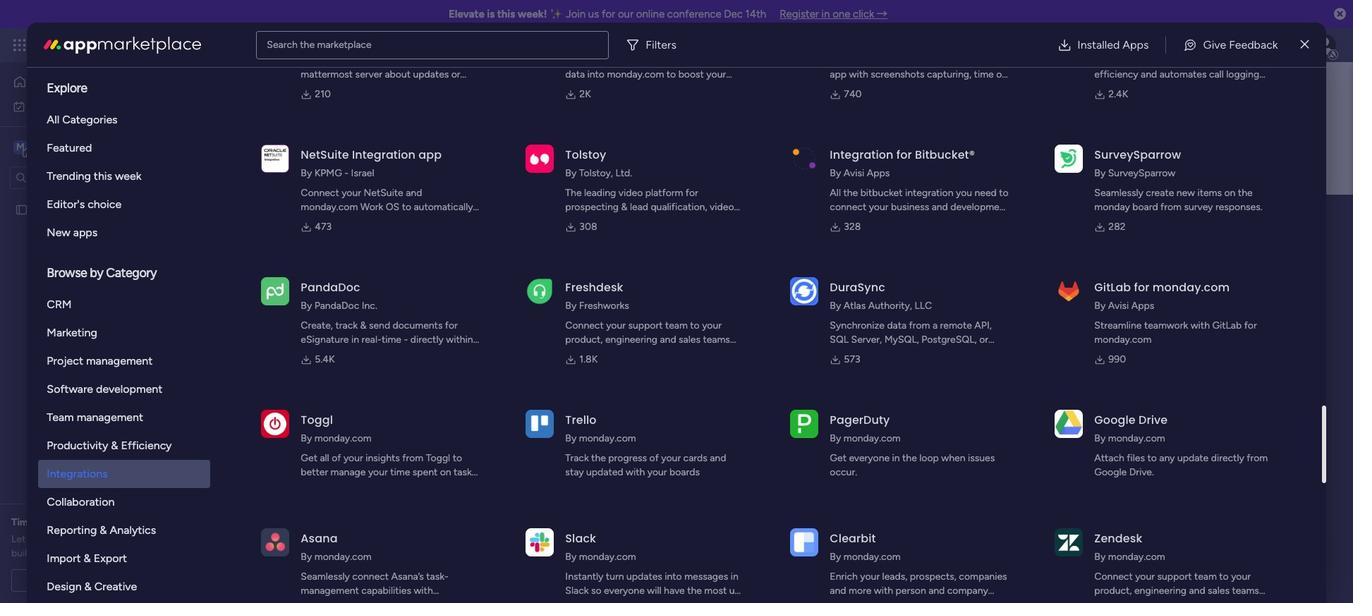Task type: describe. For each thing, give the bounding box(es) containing it.
surveysparrow inside surveysparrow by surveysparrow
[[1108, 167, 1175, 179]]

0 horizontal spatial boards
[[305, 284, 339, 298]]

better
[[301, 466, 328, 478]]

support for zendesk
[[1157, 571, 1192, 583]]

mattermost
[[301, 68, 353, 80]]

time
[[11, 516, 34, 528]]

pagerduty
[[830, 412, 890, 428]]

connect inside connect your support team to your product, engineering and sales teams and streamline customers requests
[[1094, 571, 1133, 583]]

main workspace inside workspace selection element
[[32, 140, 116, 153]]

by for surveysparrow
[[1094, 167, 1106, 179]]

14th
[[745, 8, 766, 20]]

and inside instantly turn updates into messages in slack so everyone will have the most up to date information and be able to st
[[653, 599, 669, 603]]

0 horizontal spatial or
[[373, 54, 382, 66]]

board inside notify channels or users on your mattermost server about updates or status changes on your board
[[406, 83, 431, 95]]

work for monday
[[114, 37, 139, 53]]

by inside google drive by monday.com
[[1094, 432, 1106, 444]]

my work button
[[8, 95, 152, 117]]

directly inside create, track & send documents for esignature in real-time - directly within your monday.com interface
[[410, 334, 444, 346]]

into inside bring your online marketing campaigns data into monday.com to boost your online visibility
[[587, 68, 605, 80]]

data inside bring your online marketing campaigns data into monday.com to boost your online visibility
[[565, 68, 585, 80]]

management inside seamlessly connect asana's task- management capabilities with monday.com.
[[301, 585, 359, 597]]

asana
[[301, 530, 338, 547]]

app logo image for durasync
[[790, 277, 819, 305]]

items
[[1197, 187, 1222, 199]]

0 vertical spatial surveysparrow
[[1094, 147, 1181, 163]]

from inside seamlessly create new items on the monday board from survey responses.
[[1160, 201, 1182, 213]]

app logo image for toggl
[[261, 410, 289, 438]]

members
[[356, 284, 403, 298]]

app logo image for surveysparrow
[[1055, 144, 1083, 173]]

our inside time for an expert review let our experts review what you've built so far. free of charge
[[28, 533, 43, 545]]

connect inside seamlessly connect asana's task- management capabilities with monday.com.
[[352, 571, 389, 583]]

in right recently
[[460, 318, 468, 330]]

0 vertical spatial workspace
[[60, 140, 116, 153]]

team for freshdesk
[[665, 320, 688, 332]]

dec
[[724, 8, 743, 20]]

in inside get everyone in the loop when issues occur.
[[892, 452, 900, 464]]

turn
[[606, 571, 624, 583]]

monday.com inside create, track & send documents for esignature in real-time - directly within your monday.com interface
[[323, 348, 380, 360]]

let
[[11, 533, 26, 545]]

app inside netsuite integration app by kpmg - israel
[[419, 147, 442, 163]]

1 horizontal spatial main
[[352, 200, 406, 231]]

apps inside button
[[1123, 38, 1149, 51]]

slack inside instantly turn updates into messages in slack so everyone will have the most up to date information and be able to st
[[565, 585, 589, 597]]

updates inside instantly turn updates into messages in slack so everyone will have the most up to date information and be able to st
[[626, 571, 662, 583]]

get for toggl
[[301, 452, 317, 464]]

plans
[[266, 39, 289, 51]]

get
[[301, 215, 316, 227]]

the inside get everyone in the loop when issues occur.
[[902, 452, 917, 464]]

new
[[1176, 187, 1195, 199]]

to inside connect your support team to your product, engineering and sales teams and streamline customers requests
[[1219, 571, 1229, 583]]

capabilities
[[361, 585, 411, 597]]

recruiting.
[[698, 215, 742, 227]]

give feedback link
[[1172, 31, 1289, 59]]

support for freshdesk
[[628, 320, 663, 332]]

with inside tmetric is an advanced time tracking app with screenshots capturing, time off calendar, payroll, billing & invoicing
[[849, 68, 868, 80]]

& down qualification,
[[689, 215, 695, 227]]

os
[[386, 201, 399, 213]]

business
[[891, 201, 929, 213]]

connect your netsuite and monday.com work os to automatically get real time data visibility
[[301, 187, 473, 227]]

app inside tmetric is an advanced time tracking app with screenshots capturing, time off calendar, payroll, billing & invoicing
[[830, 68, 847, 80]]

2.4k
[[1108, 88, 1128, 100]]

for inside 'gitlab for monday.com by avisi apps'
[[1134, 279, 1150, 296]]

category
[[106, 265, 157, 281]]

crm
[[47, 298, 72, 311]]

time inside connect your netsuite and monday.com work os to automatically get real time data visibility
[[336, 215, 356, 227]]

with inside streamline teamwork with gitlab for monday.com
[[1191, 320, 1210, 332]]

server
[[355, 68, 382, 80]]

durasync
[[830, 279, 885, 296]]

featured
[[47, 141, 92, 154]]

tracking
[[956, 54, 992, 66]]

workspace image
[[13, 139, 28, 155]]

for inside create, track & send documents for esignature in real-time - directly within your monday.com interface
[[445, 320, 458, 332]]

1 vertical spatial call
[[1209, 68, 1224, 80]]

0 horizontal spatial development
[[96, 382, 162, 396]]

monday.com inside connect your netsuite and monday.com work os to automatically get real time data visibility
[[301, 201, 358, 213]]

by for pagerduty
[[830, 432, 841, 444]]

boards inside track the progress of your cards and stay updated with your boards
[[669, 466, 700, 478]]

charge
[[96, 547, 127, 559]]

asana's
[[391, 571, 424, 583]]

to inside attach files to any update directly from google drive.
[[1147, 452, 1157, 464]]

a inside schedule a meeting button
[[90, 574, 95, 586]]

monday.com inside zendesk by monday.com
[[1108, 551, 1165, 563]]

monday.com inside bring your online marketing campaigns data into monday.com to boost your online visibility
[[607, 68, 664, 80]]

0 horizontal spatial video
[[619, 187, 643, 199]]

boards and dashboards you visited recently in this workspace
[[266, 318, 537, 330]]

visibility inside connect your netsuite and monday.com work os to automatically get real time data visibility
[[381, 215, 417, 227]]

connect for integration
[[301, 187, 339, 199]]

app logo image for integration for bitbucket®
[[790, 144, 819, 173]]

& left lead
[[621, 201, 627, 213]]

0 horizontal spatial you
[[371, 318, 388, 330]]

streamline teamwork with gitlab for monday.com
[[1094, 320, 1257, 346]]

gitlab inside streamline teamwork with gitlab for monday.com
[[1212, 320, 1242, 332]]

740
[[844, 88, 862, 100]]

remote
[[940, 320, 972, 332]]

netsuite inside netsuite integration app by kpmg - israel
[[301, 147, 349, 163]]

streamline for zendesk
[[1113, 599, 1159, 603]]

public board image
[[15, 203, 28, 216]]

product, for zendesk
[[1094, 585, 1132, 597]]

create,
[[301, 320, 333, 332]]

on inside seamlessly create new items on the monday board from survey responses.
[[1224, 187, 1236, 199]]

reporting
[[47, 523, 97, 537]]

the inside all the bitbucket integration you need to connect your business and development teams.
[[843, 187, 858, 199]]

issues
[[968, 452, 995, 464]]

task-
[[426, 571, 449, 583]]

product, for freshdesk
[[565, 334, 603, 346]]

on right 'users' at left top
[[410, 54, 422, 66]]

tmetric is an advanced time tracking app with screenshots capturing, time off calendar, payroll, billing & invoicing
[[830, 54, 1009, 95]]

your inside connect your netsuite and monday.com work os to automatically get real time data visibility
[[342, 187, 361, 199]]

monday work management
[[63, 37, 219, 53]]

connect inside all the bitbucket integration you need to connect your business and development teams.
[[830, 201, 866, 213]]

changes
[[330, 83, 368, 95]]

register
[[780, 8, 819, 20]]

the inside instantly turn updates into messages in slack so everyone will have the most up to date information and be able to st
[[687, 585, 702, 597]]

to inside bring your online marketing campaigns data into monday.com to boost your online visibility
[[667, 68, 676, 80]]

elevate is this week! ✨ join us for our online conference dec 14th
[[449, 8, 766, 20]]

customer inside connect your support team to your product, engineering and sales teams and streamline customer requests to your team.
[[632, 348, 674, 360]]

& right free in the bottom of the page
[[84, 552, 91, 565]]

app logo image for gitlab for monday.com
[[1055, 277, 1083, 305]]

workspace selection element
[[13, 139, 118, 157]]

apps marketplace image
[[44, 36, 201, 53]]

work for my
[[47, 100, 69, 112]]

recent
[[266, 284, 302, 298]]

- inside netsuite integration app by kpmg - israel
[[344, 167, 349, 179]]

netsuite inside connect your netsuite and monday.com work os to automatically get real time data visibility
[[364, 187, 403, 199]]

bitbucket
[[860, 187, 903, 199]]

0 horizontal spatial monday
[[63, 37, 111, 53]]

app logo image for google drive
[[1055, 410, 1083, 438]]

gitlab inside 'gitlab for monday.com by avisi apps'
[[1094, 279, 1131, 296]]

app logo image for tolstoy
[[526, 144, 554, 173]]

within inside create, track & send documents for esignature in real-time - directly within your monday.com interface
[[446, 334, 473, 346]]

streamline
[[1094, 320, 1142, 332]]

see plans
[[247, 39, 289, 51]]

1 vertical spatial pandadoc
[[314, 300, 359, 312]]

get all of your insights from toggl to better manage your time spent on tasks, invoices, projects, and more.
[[301, 452, 479, 492]]

data inside enrich your leads, prospects, companies and more with person and company data
[[830, 599, 849, 603]]

main inside workspace selection element
[[32, 140, 57, 153]]

is for an
[[866, 54, 873, 66]]

freshdesk
[[565, 279, 623, 296]]

interface
[[382, 348, 422, 360]]

you inside all the bitbucket integration you need to connect your business and development teams.
[[956, 187, 972, 199]]

✨
[[550, 8, 563, 20]]

messages
[[684, 571, 728, 583]]

your inside create, track & send documents for esignature in real-time - directly within your monday.com interface
[[301, 348, 320, 360]]

of inside time for an expert review let our experts review what you've built so far. free of charge
[[84, 547, 94, 559]]

by inside netsuite integration app by kpmg - israel
[[301, 167, 312, 179]]

sales for zendesk
[[1208, 585, 1230, 597]]

campaigns
[[688, 54, 736, 66]]

0 vertical spatial pandadoc
[[301, 279, 360, 296]]

requests for freshdesk
[[677, 348, 715, 360]]

monday.com inside slack by monday.com
[[579, 551, 636, 563]]

lead
[[630, 201, 648, 213]]

integration inside netsuite integration app by kpmg - israel
[[352, 147, 416, 163]]

engineering for zendesk
[[1134, 585, 1187, 597]]

for inside integration for bitbucket® by avisi apps
[[896, 147, 912, 163]]

all the bitbucket integration you need to connect your business and development teams.
[[830, 187, 1009, 227]]

team for zendesk
[[1194, 571, 1217, 583]]

seamlessly for surveysparrow
[[1094, 187, 1143, 199]]

zendesk by monday.com
[[1094, 530, 1165, 563]]

send
[[369, 320, 390, 332]]

apps for integration for bitbucket®
[[867, 167, 890, 179]]

app logo image for slack
[[526, 528, 554, 556]]

by for toggl
[[301, 432, 312, 444]]

is for this
[[487, 8, 495, 20]]

real
[[318, 215, 334, 227]]

create, track & send documents for esignature in real-time - directly within your monday.com interface
[[301, 320, 473, 360]]

give
[[1203, 38, 1226, 51]]

server,
[[851, 334, 882, 346]]

israel
[[351, 167, 374, 179]]

by inside integration for bitbucket® by avisi apps
[[830, 167, 841, 179]]

updates inside notify channels or users on your mattermost server about updates or status changes on your board
[[413, 68, 449, 80]]

0 vertical spatial online
[[636, 8, 665, 20]]

2 vertical spatial workspace
[[489, 318, 537, 330]]

data up mysql,
[[887, 320, 907, 332]]

atlas
[[844, 300, 866, 312]]

the inside seamlessly create new items on the monday board from survey responses.
[[1238, 187, 1253, 199]]

on down the "server"
[[370, 83, 381, 95]]

my work
[[31, 100, 69, 112]]

trello by monday.com
[[565, 412, 636, 444]]

monday.com inside toggl by monday.com
[[314, 432, 372, 444]]

users
[[384, 54, 408, 66]]

enrich
[[830, 571, 858, 583]]

test list box
[[0, 195, 180, 412]]

teamwork
[[1144, 320, 1188, 332]]

monday.com inside trello by monday.com
[[579, 432, 636, 444]]

the for the aircall phone enhances call efficiency and automates call logging within monday.com crm.
[[1094, 54, 1111, 66]]

from inside synchronize data from a remote api, sql server, mysql, postgresql, or mariadb data source.
[[909, 320, 930, 332]]

mysql,
[[884, 334, 919, 346]]

the up notify on the left top of page
[[300, 38, 315, 50]]

feedback
[[1229, 38, 1278, 51]]

1 vertical spatial test
[[290, 351, 309, 363]]

your inside all the bitbucket integration you need to connect your business and development teams.
[[869, 201, 888, 213]]

most
[[704, 585, 727, 597]]

to inside get all of your insights from toggl to better manage your time spent on tasks, invoices, projects, and more.
[[453, 452, 462, 464]]

inbox image
[[1136, 38, 1151, 52]]

1 vertical spatial review
[[80, 533, 109, 545]]

328
[[844, 221, 861, 233]]

time for an expert review let our experts review what you've built so far. free of charge
[[11, 516, 165, 559]]

& left what
[[100, 523, 107, 537]]

teams for freshdesk
[[703, 334, 730, 346]]

an for for
[[52, 516, 63, 528]]

by for zendesk
[[1094, 551, 1106, 563]]

monday.com.
[[301, 599, 360, 603]]

time up capturing,
[[934, 54, 954, 66]]

to inside connect your netsuite and monday.com work os to automatically get real time data visibility
[[402, 201, 411, 213]]

in inside instantly turn updates into messages in slack so everyone will have the most up to date information and be able to st
[[731, 571, 738, 583]]

the for the leading video platform for prospecting & lead qualification, video support, customer success, & recruiting.
[[565, 187, 582, 199]]

and inside connect your netsuite and monday.com work os to automatically get real time data visibility
[[406, 187, 422, 199]]

time inside get all of your insights from toggl to better manage your time spent on tasks, invoices, projects, and more.
[[390, 466, 410, 478]]

573
[[844, 353, 860, 365]]

person
[[896, 585, 926, 597]]

& right design in the bottom left of the page
[[84, 580, 92, 593]]

so inside instantly turn updates into messages in slack so everyone will have the most up to date information and be able to st
[[591, 585, 601, 597]]

2 vertical spatial online
[[565, 83, 592, 95]]

installed apps button
[[1046, 31, 1160, 59]]

slack inside slack by monday.com
[[565, 530, 596, 547]]

- inside create, track & send documents for esignature in real-time - directly within your monday.com interface
[[404, 334, 408, 346]]

track the progress of your cards and stay updated with your boards
[[565, 452, 726, 478]]

board inside seamlessly create new items on the monday board from survey responses.
[[1132, 201, 1158, 213]]

information
[[600, 599, 651, 603]]

productivity
[[47, 439, 108, 452]]

monday.com inside 'gitlab for monday.com by avisi apps'
[[1153, 279, 1230, 296]]

1 vertical spatial workspace
[[412, 200, 533, 231]]

& inside tmetric is an advanced time tracking app with screenshots capturing, time off calendar, payroll, billing & invoicing
[[935, 83, 941, 95]]



Task type: vqa. For each thing, say whether or not it's contained in the screenshot.


Task type: locate. For each thing, give the bounding box(es) containing it.
a inside synchronize data from a remote api, sql server, mysql, postgresql, or mariadb data source.
[[933, 320, 938, 332]]

0 horizontal spatial integration
[[352, 147, 416, 163]]

and inside get all of your insights from toggl to better manage your time spent on tasks, invoices, projects, and more.
[[383, 480, 399, 492]]

files
[[1127, 452, 1145, 464]]

with inside seamlessly connect asana's task- management capabilities with monday.com.
[[414, 585, 433, 597]]

track
[[335, 320, 358, 332]]

1 vertical spatial updates
[[626, 571, 662, 583]]

monday.com up the 'turn'
[[579, 551, 636, 563]]

0 vertical spatial monday
[[63, 37, 111, 53]]

get inside get all of your insights from toggl to better manage your time spent on tasks, invoices, projects, and more.
[[301, 452, 317, 464]]

monday.com down clearbit
[[844, 551, 901, 563]]

our
[[618, 8, 633, 20], [28, 533, 43, 545]]

avisi up the streamline
[[1108, 300, 1129, 312]]

or for synchronize
[[979, 334, 988, 346]]

or for notify
[[451, 68, 460, 80]]

1 horizontal spatial get
[[830, 452, 846, 464]]

seamlessly up monday.com.
[[301, 571, 350, 583]]

team inside connect your support team to your product, engineering and sales teams and streamline customers requests
[[1194, 571, 1217, 583]]

of right all
[[332, 452, 341, 464]]

with inside enrich your leads, prospects, companies and more with person and company data
[[874, 585, 893, 597]]

date
[[577, 599, 597, 603]]

data inside connect your netsuite and monday.com work os to automatically get real time data visibility
[[359, 215, 378, 227]]

in
[[822, 8, 830, 20], [460, 318, 468, 330], [351, 334, 359, 346], [892, 452, 900, 464], [731, 571, 738, 583]]

toggl up spent
[[426, 452, 450, 464]]

monday up '282'
[[1094, 201, 1130, 213]]

time down tracking
[[974, 68, 994, 80]]

1 vertical spatial connect
[[565, 320, 604, 332]]

0 horizontal spatial toggl
[[301, 412, 333, 428]]

1 vertical spatial gitlab
[[1212, 320, 1242, 332]]

1 horizontal spatial sales
[[1208, 585, 1230, 597]]

1 horizontal spatial support
[[1157, 571, 1192, 583]]

Main workspace field
[[348, 200, 1296, 231]]

apps
[[73, 226, 98, 239]]

by inside tolstoy by tolstoy, ltd.
[[565, 167, 577, 179]]

streamline left 'customers' at the right of the page
[[1113, 599, 1159, 603]]

0 horizontal spatial an
[[52, 516, 63, 528]]

0 horizontal spatial directly
[[410, 334, 444, 346]]

teams inside connect your support team to your product, engineering and sales teams and streamline customers requests
[[1232, 585, 1259, 597]]

by inside pandadoc by pandadoc inc.
[[301, 300, 312, 312]]

dapulse x slim image
[[1301, 36, 1309, 53]]

& left send
[[360, 320, 366, 332]]

monday.com down 'zendesk' at the bottom right
[[1108, 551, 1165, 563]]

team
[[665, 320, 688, 332], [1194, 571, 1217, 583]]

survey
[[1184, 201, 1213, 213]]

& inside create, track & send documents for esignature in real-time - directly within your monday.com interface
[[360, 320, 366, 332]]

or right about
[[451, 68, 460, 80]]

boards down cards
[[669, 466, 700, 478]]

2 integration from the left
[[830, 147, 893, 163]]

0 horizontal spatial app
[[419, 147, 442, 163]]

gitlab right teamwork
[[1212, 320, 1242, 332]]

source.
[[891, 348, 923, 360]]

2 google from the top
[[1094, 466, 1127, 478]]

what
[[112, 533, 134, 545]]

2 horizontal spatial connect
[[1094, 571, 1133, 583]]

1 horizontal spatial app
[[830, 68, 847, 80]]

teams for zendesk
[[1232, 585, 1259, 597]]

slack by monday.com
[[565, 530, 636, 563]]

seamlessly inside seamlessly create new items on the monday board from survey responses.
[[1094, 187, 1143, 199]]

review
[[97, 516, 128, 528], [80, 533, 109, 545]]

see plans button
[[228, 35, 296, 56]]

brad klo image
[[1314, 34, 1336, 56]]

with up calendar,
[[849, 68, 868, 80]]

tasks,
[[454, 466, 479, 478]]

from down llc
[[909, 320, 930, 332]]

1 horizontal spatial this
[[470, 318, 487, 330]]

experts
[[45, 533, 78, 545]]

by for slack
[[565, 551, 577, 563]]

990
[[1108, 353, 1126, 365]]

1 vertical spatial sales
[[1208, 585, 1230, 597]]

give feedback
[[1203, 38, 1278, 51]]

0 horizontal spatial this
[[94, 169, 112, 183]]

avisi for integration
[[844, 167, 864, 179]]

connect inside connect your support team to your product, engineering and sales teams and streamline customer requests to your team.
[[565, 320, 604, 332]]

drive
[[1139, 412, 1168, 428]]

seamlessly up '282'
[[1094, 187, 1143, 199]]

1 vertical spatial requests
[[1211, 599, 1249, 603]]

apps up teamwork
[[1131, 300, 1154, 312]]

software development
[[47, 382, 162, 396]]

need
[[975, 187, 997, 199]]

updates
[[413, 68, 449, 80], [626, 571, 662, 583]]

new
[[47, 226, 70, 239]]

0 vertical spatial call
[[1218, 54, 1233, 66]]

schedule a meeting
[[46, 574, 134, 586]]

0 vertical spatial main workspace
[[32, 140, 116, 153]]

loop
[[919, 452, 939, 464]]

company
[[947, 585, 988, 597]]

get everyone in the loop when issues occur.
[[830, 452, 995, 478]]

0 horizontal spatial netsuite
[[301, 147, 349, 163]]

netsuite up 'os'
[[364, 187, 403, 199]]

spent
[[412, 466, 438, 478]]

pagerduty by monday.com
[[830, 412, 901, 444]]

documents
[[393, 320, 443, 332]]

time right real
[[336, 215, 356, 227]]

apps for gitlab for monday.com
[[1131, 300, 1154, 312]]

instantly
[[565, 571, 603, 583]]

home button
[[8, 71, 152, 93]]

0 horizontal spatial visibility
[[381, 215, 417, 227]]

google inside google drive by monday.com
[[1094, 412, 1136, 428]]

1 get from the left
[[301, 452, 317, 464]]

seamlessly for asana
[[301, 571, 350, 583]]

netsuite up kpmg
[[301, 147, 349, 163]]

engineering inside connect your support team to your product, engineering and sales teams and streamline customer requests to your team.
[[605, 334, 657, 346]]

from inside get all of your insights from toggl to better manage your time spent on tasks, invoices, projects, and more.
[[402, 452, 423, 464]]

by inside freshdesk by freshworks
[[565, 300, 577, 312]]

and inside track the progress of your cards and stay updated with your boards
[[710, 452, 726, 464]]

everyone inside get everyone in the loop when issues occur.
[[849, 452, 890, 464]]

analytics
[[110, 523, 156, 537]]

all for all categories
[[47, 113, 59, 126]]

creative
[[94, 580, 137, 593]]

monday up the home button
[[63, 37, 111, 53]]

0 vertical spatial apps
[[1123, 38, 1149, 51]]

engineering up 'customers' at the right of the page
[[1134, 585, 1187, 597]]

new apps
[[47, 226, 98, 239]]

0 horizontal spatial within
[[446, 334, 473, 346]]

2 vertical spatial this
[[470, 318, 487, 330]]

by inside clearbit by monday.com
[[830, 551, 841, 563]]

app logo image for trello
[[526, 410, 554, 438]]

surveysparrow by surveysparrow
[[1094, 147, 1181, 179]]

app logo image for freshdesk
[[526, 277, 554, 305]]

1 vertical spatial apps
[[867, 167, 890, 179]]

review up what
[[97, 516, 128, 528]]

apps image
[[1199, 38, 1213, 52]]

Search in workspace field
[[30, 169, 118, 186]]

apps
[[1123, 38, 1149, 51], [867, 167, 890, 179], [1131, 300, 1154, 312]]

select product image
[[13, 38, 27, 52]]

asana by monday.com
[[301, 530, 372, 563]]

monday.com inside google drive by monday.com
[[1108, 432, 1165, 444]]

far.
[[46, 547, 60, 559]]

our right let
[[28, 533, 43, 545]]

1 vertical spatial streamline
[[1113, 599, 1159, 603]]

register in one click → link
[[780, 8, 888, 20]]

connect for by
[[565, 320, 604, 332]]

0 horizontal spatial -
[[344, 167, 349, 179]]

a up postgresql,
[[933, 320, 938, 332]]

in left loop
[[892, 452, 900, 464]]

data down work
[[359, 215, 378, 227]]

you
[[956, 187, 972, 199], [371, 318, 388, 330]]

app logo image for netsuite integration app
[[261, 144, 289, 173]]

- up interface
[[404, 334, 408, 346]]

your
[[424, 54, 444, 66], [591, 54, 610, 66], [706, 68, 726, 80], [384, 83, 403, 95], [342, 187, 361, 199], [869, 201, 888, 213], [606, 320, 626, 332], [702, 320, 722, 332], [301, 348, 320, 360], [565, 362, 585, 374], [343, 452, 363, 464], [661, 452, 681, 464], [368, 466, 388, 478], [647, 466, 667, 478], [860, 571, 880, 583], [1135, 571, 1155, 583], [1231, 571, 1251, 583]]

0 vertical spatial streamline
[[584, 348, 630, 360]]

1 vertical spatial the
[[565, 187, 582, 199]]

an inside tmetric is an advanced time tracking app with screenshots capturing, time off calendar, payroll, billing & invoicing
[[875, 54, 886, 66]]

2 vertical spatial or
[[979, 334, 988, 346]]

clearbit
[[830, 530, 876, 547]]

streamline for freshdesk
[[584, 348, 630, 360]]

1 vertical spatial our
[[28, 533, 43, 545]]

online up filters dropdown button
[[636, 8, 665, 20]]

0 vertical spatial avisi
[[844, 167, 864, 179]]

you've
[[136, 533, 165, 545]]

team
[[47, 411, 74, 424]]

app down "tmetric"
[[830, 68, 847, 80]]

by
[[301, 167, 312, 179], [565, 167, 577, 179], [830, 167, 841, 179], [1094, 167, 1106, 179], [301, 300, 312, 312], [565, 300, 577, 312], [830, 300, 841, 312], [1094, 300, 1106, 312], [301, 432, 312, 444], [565, 432, 577, 444], [830, 432, 841, 444], [1094, 432, 1106, 444], [301, 551, 312, 563], [565, 551, 577, 563], [830, 551, 841, 563], [1094, 551, 1106, 563]]

0 vertical spatial customer
[[605, 215, 647, 227]]

import & export
[[47, 552, 127, 565]]

app logo image for zendesk
[[1055, 528, 1083, 556]]

toggl inside toggl by monday.com
[[301, 412, 333, 428]]

browse by category
[[47, 265, 157, 281]]

main right workspace icon
[[32, 140, 57, 153]]

support down freshworks
[[628, 320, 663, 332]]

search the marketplace
[[267, 38, 371, 50]]

is right "tmetric"
[[866, 54, 873, 66]]

productivity & efficiency
[[47, 439, 172, 452]]

by for freshdesk
[[565, 300, 577, 312]]

connect your support team to your product, engineering and sales teams and streamline customer requests to your team.
[[565, 320, 730, 374]]

0 vertical spatial the
[[1094, 54, 1111, 66]]

within down recently
[[446, 334, 473, 346]]

1 horizontal spatial board
[[1132, 201, 1158, 213]]

1 vertical spatial google
[[1094, 466, 1127, 478]]

updates up will
[[626, 571, 662, 583]]

in inside create, track & send documents for esignature in real-time - directly within your monday.com interface
[[351, 334, 359, 346]]

time inside create, track & send documents for esignature in real-time - directly within your monday.com interface
[[382, 334, 401, 346]]

1 horizontal spatial main workspace
[[352, 200, 533, 231]]

requests inside connect your support team to your product, engineering and sales teams and streamline customer requests to your team.
[[677, 348, 715, 360]]

and inside the aircall phone enhances call efficiency and automates call logging within monday.com crm.
[[1141, 68, 1157, 80]]

have
[[664, 585, 685, 597]]

video up recruiting.
[[710, 201, 734, 213]]

call down enhances
[[1209, 68, 1224, 80]]

1 horizontal spatial connect
[[565, 320, 604, 332]]

0 vertical spatial this
[[497, 8, 515, 20]]

with inside track the progress of your cards and stay updated with your boards
[[626, 466, 645, 478]]

2 horizontal spatial this
[[497, 8, 515, 20]]

engineering up team.
[[605, 334, 657, 346]]

our right 'us' at the top left of the page
[[618, 8, 633, 20]]

requests for zendesk
[[1211, 599, 1249, 603]]

1 slack from the top
[[565, 530, 596, 547]]

0 horizontal spatial connect
[[301, 187, 339, 199]]

1 horizontal spatial or
[[451, 68, 460, 80]]

with right teamwork
[[1191, 320, 1210, 332]]

filters button
[[620, 31, 688, 59]]

integration up the israel
[[352, 147, 416, 163]]

by for pandadoc
[[301, 300, 312, 312]]

by
[[90, 265, 103, 281]]

monday.com inside clearbit by monday.com
[[844, 551, 901, 563]]

all for all the bitbucket integration you need to connect your business and development teams.
[[830, 187, 841, 199]]

0 vertical spatial netsuite
[[301, 147, 349, 163]]

the inside the aircall phone enhances call efficiency and automates call logging within monday.com crm.
[[1094, 54, 1111, 66]]

by for trello
[[565, 432, 577, 444]]

from inside attach files to any update directly from google drive.
[[1247, 452, 1268, 464]]

in left one
[[822, 8, 830, 20]]

durasync by atlas authority, llc
[[830, 279, 932, 312]]

connect down kpmg
[[301, 187, 339, 199]]

monday inside seamlessly create new items on the monday board from survey responses.
[[1094, 201, 1130, 213]]

recently
[[422, 318, 458, 330]]

team management
[[47, 411, 143, 424]]

- left the israel
[[344, 167, 349, 179]]

on up responses.
[[1224, 187, 1236, 199]]

from up spent
[[402, 452, 423, 464]]

product, up 1.8k
[[565, 334, 603, 346]]

all inside all the bitbucket integration you need to connect your business and development teams.
[[830, 187, 841, 199]]

on inside get all of your insights from toggl to better manage your time spent on tasks, invoices, projects, and more.
[[440, 466, 451, 478]]

tolstoy by tolstoy, ltd.
[[565, 147, 632, 179]]

1 vertical spatial is
[[866, 54, 873, 66]]

help
[[1245, 568, 1270, 582]]

product, down zendesk by monday.com
[[1094, 585, 1132, 597]]

monday.com inside streamline teamwork with gitlab for monday.com
[[1094, 334, 1151, 346]]

streamline
[[584, 348, 630, 360], [1113, 599, 1159, 603]]

help image
[[1264, 38, 1278, 52]]

1 vertical spatial app
[[419, 147, 442, 163]]

0 horizontal spatial is
[[487, 8, 495, 20]]

0 vertical spatial within
[[1094, 83, 1121, 95]]

the left loop
[[902, 452, 917, 464]]

screenshots
[[871, 68, 924, 80]]

by inside surveysparrow by surveysparrow
[[1094, 167, 1106, 179]]

1 vertical spatial boards
[[669, 466, 700, 478]]

editor's choice
[[47, 198, 121, 211]]

by for durasync
[[830, 300, 841, 312]]

main down the israel
[[352, 200, 406, 231]]

toggl inside get all of your insights from toggl to better manage your time spent on tasks, invoices, projects, and more.
[[426, 452, 450, 464]]

notifications image
[[1105, 38, 1120, 52]]

in up "up"
[[731, 571, 738, 583]]

test left "5.4k"
[[290, 351, 309, 363]]

1 vertical spatial everyone
[[604, 585, 645, 597]]

1 vertical spatial this
[[94, 169, 112, 183]]

monday.com inside "asana by monday.com"
[[314, 551, 372, 563]]

1 horizontal spatial requests
[[1211, 599, 1249, 603]]

app logo image for clearbit
[[790, 528, 819, 556]]

2 horizontal spatial or
[[979, 334, 988, 346]]

notify
[[301, 54, 329, 66]]

1 vertical spatial video
[[710, 201, 734, 213]]

for inside time for an expert review let our experts review what you've built so far. free of charge
[[36, 516, 49, 528]]

online down bring
[[565, 83, 592, 95]]

app logo image
[[261, 144, 289, 173], [526, 144, 554, 173], [790, 144, 819, 173], [1055, 144, 1083, 173], [261, 277, 289, 305], [526, 277, 554, 305], [790, 277, 819, 305], [1055, 277, 1083, 305], [790, 410, 819, 438], [1055, 410, 1083, 438], [261, 410, 289, 438], [526, 410, 554, 438], [526, 528, 554, 556], [261, 528, 289, 556], [790, 528, 819, 556], [1055, 528, 1083, 556]]

customer inside the leading video platform for prospecting & lead qualification, video support, customer success, & recruiting.
[[605, 215, 647, 227]]

sales inside connect your support team to your product, engineering and sales teams and streamline customer requests to your team.
[[679, 334, 700, 346]]

call down the give
[[1218, 54, 1233, 66]]

prospects,
[[910, 571, 957, 583]]

everyone up information
[[604, 585, 645, 597]]

pandadoc by pandadoc inc.
[[301, 279, 377, 312]]

insights
[[366, 452, 400, 464]]

visibility inside bring your online marketing campaigns data into monday.com to boost your online visibility
[[594, 83, 630, 95]]

monday.com up real
[[301, 201, 358, 213]]

1 vertical spatial monday
[[1094, 201, 1130, 213]]

updates right about
[[413, 68, 449, 80]]

0 vertical spatial our
[[618, 8, 633, 20]]

visibility right 2k on the top of page
[[594, 83, 630, 95]]

& left efficiency at the left bottom of page
[[111, 439, 118, 452]]

capturing,
[[927, 68, 972, 80]]

billing
[[906, 83, 932, 95]]

monday.com down real-
[[323, 348, 380, 360]]

built
[[11, 547, 31, 559]]

1 vertical spatial toggl
[[426, 452, 450, 464]]

get for pagerduty
[[830, 452, 846, 464]]

1 integration from the left
[[352, 147, 416, 163]]

work
[[360, 201, 383, 213]]

1 google from the top
[[1094, 412, 1136, 428]]

directly down documents
[[410, 334, 444, 346]]

in left real-
[[351, 334, 359, 346]]

0 vertical spatial product,
[[565, 334, 603, 346]]

manage
[[331, 466, 366, 478]]

customer right 1.8k
[[632, 348, 674, 360]]

sales for freshdesk
[[679, 334, 700, 346]]

0 horizontal spatial test
[[33, 204, 52, 216]]

when
[[941, 452, 965, 464]]

0 vertical spatial -
[[344, 167, 349, 179]]

seamlessly connect asana's task- management capabilities with monday.com.
[[301, 571, 449, 603]]

& down capturing,
[[935, 83, 941, 95]]

2 vertical spatial apps
[[1131, 300, 1154, 312]]

monday.com down marketing
[[607, 68, 664, 80]]

toggl up all
[[301, 412, 333, 428]]

0 horizontal spatial updates
[[413, 68, 449, 80]]

get up the 'occur.'
[[830, 452, 846, 464]]

app logo image for asana
[[261, 528, 289, 556]]

2 get from the left
[[830, 452, 846, 464]]

synchronize
[[830, 320, 885, 332]]

1 horizontal spatial integration
[[830, 147, 893, 163]]

test right the public board icon
[[33, 204, 52, 216]]

0 horizontal spatial teams
[[703, 334, 730, 346]]

0 vertical spatial slack
[[565, 530, 596, 547]]

schedule
[[46, 574, 87, 586]]

conference
[[667, 8, 721, 20]]

engineering for freshdesk
[[605, 334, 657, 346]]

stay
[[565, 466, 584, 478]]

this left week
[[94, 169, 112, 183]]

of inside track the progress of your cards and stay updated with your boards
[[649, 452, 659, 464]]

the inside track the progress of your cards and stay updated with your boards
[[591, 452, 606, 464]]

0 vertical spatial review
[[97, 516, 128, 528]]

0 vertical spatial is
[[487, 8, 495, 20]]

connect inside connect your netsuite and monday.com work os to automatically get real time data visibility
[[301, 187, 339, 199]]

platform
[[645, 187, 683, 199]]

avisi inside integration for bitbucket® by avisi apps
[[844, 167, 864, 179]]

1 horizontal spatial an
[[875, 54, 886, 66]]

the up the able
[[687, 585, 702, 597]]

1 horizontal spatial our
[[618, 8, 633, 20]]

work inside button
[[47, 100, 69, 112]]

so left far.
[[33, 547, 44, 559]]

the up updated at the bottom of the page
[[591, 452, 606, 464]]

0 vertical spatial seamlessly
[[1094, 187, 1143, 199]]

option
[[0, 197, 180, 200]]

2 horizontal spatial of
[[649, 452, 659, 464]]

an for is
[[875, 54, 886, 66]]

time up more.
[[390, 466, 410, 478]]

of right free in the bottom of the page
[[84, 547, 94, 559]]

streamline inside connect your support team to your product, engineering and sales teams and streamline customers requests
[[1113, 599, 1159, 603]]

to inside all the bitbucket integration you need to connect your business and development teams.
[[999, 187, 1009, 199]]

0 vertical spatial work
[[114, 37, 139, 53]]

monday.com up files
[[1108, 432, 1165, 444]]

1 horizontal spatial into
[[665, 571, 682, 583]]

everyone
[[849, 452, 890, 464], [604, 585, 645, 597]]

connect down zendesk by monday.com
[[1094, 571, 1133, 583]]

within down efficiency
[[1094, 83, 1121, 95]]

your inside enrich your leads, prospects, companies and more with person and company data
[[860, 571, 880, 583]]

filters
[[646, 38, 676, 51]]

invite members image
[[1167, 38, 1182, 52]]

support up 'customers' at the right of the page
[[1157, 571, 1192, 583]]

with down progress
[[626, 466, 645, 478]]

development inside all the bitbucket integration you need to connect your business and development teams.
[[950, 201, 1009, 213]]

1 vertical spatial you
[[371, 318, 388, 330]]

development down project management
[[96, 382, 162, 396]]

1 vertical spatial online
[[613, 54, 639, 66]]

by for tolstoy
[[565, 167, 577, 179]]

integration
[[352, 147, 416, 163], [830, 147, 893, 163]]

1 vertical spatial connect
[[352, 571, 389, 583]]

the inside the leading video platform for prospecting & lead qualification, video support, customer success, & recruiting.
[[565, 187, 582, 199]]

avisi for gitlab
[[1108, 300, 1129, 312]]

into
[[587, 68, 605, 80], [665, 571, 682, 583]]

app logo image for pandadoc
[[261, 277, 289, 305]]

leading
[[584, 187, 616, 199]]

1 horizontal spatial engineering
[[1134, 585, 1187, 597]]

within inside the aircall phone enhances call efficiency and automates call logging within monday.com crm.
[[1094, 83, 1121, 95]]

app logo image for pagerduty
[[790, 410, 819, 438]]

monday.com inside the aircall phone enhances call efficiency and automates call logging within monday.com crm.
[[1124, 83, 1181, 95]]

apps inside integration for bitbucket® by avisi apps
[[867, 167, 890, 179]]

integration inside integration for bitbucket® by avisi apps
[[830, 147, 893, 163]]

1 vertical spatial slack
[[565, 585, 589, 597]]

visibility down 'os'
[[381, 215, 417, 227]]

1 vertical spatial work
[[47, 100, 69, 112]]

0 horizontal spatial get
[[301, 452, 317, 464]]

by for asana
[[301, 551, 312, 563]]

board down about
[[406, 83, 431, 95]]

connect down freshworks
[[565, 320, 604, 332]]

1 horizontal spatial a
[[933, 320, 938, 332]]

0 horizontal spatial main
[[32, 140, 57, 153]]

monday.com down asana
[[314, 551, 372, 563]]

from down create
[[1160, 201, 1182, 213]]

streamline up team.
[[584, 348, 630, 360]]

1 vertical spatial into
[[665, 571, 682, 583]]

0 horizontal spatial the
[[565, 187, 582, 199]]

1 horizontal spatial boards
[[669, 466, 700, 478]]

search everything image
[[1233, 38, 1247, 52]]

installed apps
[[1077, 38, 1149, 51]]

by for clearbit
[[830, 551, 841, 563]]

review up import & export
[[80, 533, 109, 545]]

2 slack from the top
[[565, 585, 589, 597]]

0 horizontal spatial avisi
[[844, 167, 864, 179]]

so up date
[[591, 585, 601, 597]]

0 horizontal spatial of
[[84, 547, 94, 559]]

1 vertical spatial seamlessly
[[301, 571, 350, 583]]

more
[[849, 585, 871, 597]]

of inside get all of your insights from toggl to better manage your time spent on tasks, invoices, projects, and more.
[[332, 452, 341, 464]]

0 horizontal spatial product,
[[565, 334, 603, 346]]

online left marketing
[[613, 54, 639, 66]]

the
[[1094, 54, 1111, 66], [565, 187, 582, 199]]

board
[[406, 83, 431, 95], [1132, 201, 1158, 213]]

google inside attach files to any update directly from google drive.
[[1094, 466, 1127, 478]]

free
[[62, 547, 82, 559]]

all
[[320, 452, 329, 464]]

1 vertical spatial board
[[1132, 201, 1158, 213]]

monday.com up teamwork
[[1153, 279, 1230, 296]]

data down more
[[830, 599, 849, 603]]

invoicing
[[943, 83, 983, 95]]

development down 'need'
[[950, 201, 1009, 213]]

data down server,
[[869, 348, 889, 360]]

the up teams. at top
[[843, 187, 858, 199]]

so inside time for an expert review let our experts review what you've built so far. free of charge
[[33, 547, 44, 559]]

by inside durasync by atlas authority, llc
[[830, 300, 841, 312]]

0 horizontal spatial sales
[[679, 334, 700, 346]]

avisi up bitbucket on the top of the page
[[844, 167, 864, 179]]

everyone inside instantly turn updates into messages in slack so everyone will have the most up to date information and be able to st
[[604, 585, 645, 597]]

0 vertical spatial directly
[[410, 334, 444, 346]]



